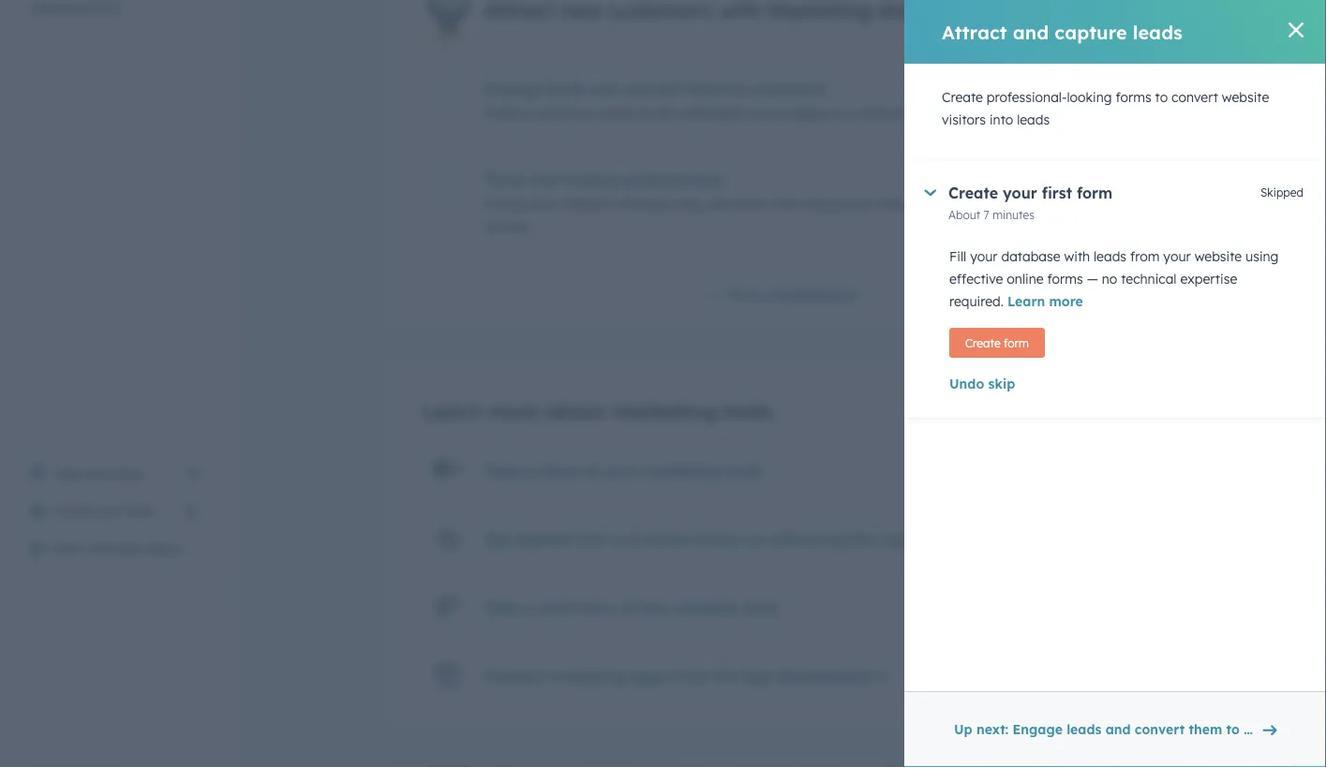 Task type: vqa. For each thing, say whether or not it's contained in the screenshot.
Your Preferences element
no



Task type: locate. For each thing, give the bounding box(es) containing it.
1 vertical spatial forms
[[1048, 271, 1083, 287]]

up next: engage leads and convert them to customers button
[[942, 711, 1312, 749]]

marketing left the apps
[[550, 668, 628, 686]]

link opens in a new window image right plan
[[186, 468, 199, 481]]

1 horizontal spatial from
[[1130, 248, 1160, 265]]

1 vertical spatial take
[[484, 599, 519, 618]]

0 vertical spatial learn
[[1008, 293, 1045, 310]]

form right first
[[1077, 184, 1113, 202]]

take
[[484, 462, 519, 481], [484, 599, 519, 618]]

0 horizontal spatial learn
[[422, 398, 481, 424]]

demo inside start overview demo link
[[146, 541, 182, 557]]

show completed (1) button
[[708, 284, 858, 308]]

connect marketing apps from the app marketplace
[[484, 668, 871, 686]]

apps
[[633, 668, 669, 686]]

skip
[[988, 376, 1015, 392]]

form up skip at the right of the page
[[1004, 336, 1029, 350]]

overview
[[87, 541, 142, 557]]

customers inside engage leads and convert them to customers create conversion-ready email campaigns and engage your contact lists
[[748, 80, 826, 99]]

your inside engage leads and convert them to customers create conversion-ready email campaigns and engage your contact lists
[[828, 105, 856, 122]]

1 horizontal spatial learn
[[1008, 293, 1045, 310]]

your inside "create your first form about 7 minutes"
[[1003, 184, 1037, 202]]

show completed (1)
[[729, 287, 858, 303]]

1 horizontal spatial the
[[851, 531, 875, 549]]

leads right next:
[[1067, 722, 1102, 738]]

plan
[[117, 466, 144, 482]]

engage
[[484, 80, 541, 99], [1013, 722, 1063, 738]]

view your plan link
[[19, 456, 210, 493]]

0 horizontal spatial forms
[[1048, 271, 1083, 287]]

audience
[[920, 531, 989, 549]]

1 horizontal spatial more
[[770, 196, 802, 213]]

attracting
[[771, 531, 846, 549]]

0 horizontal spatial demo
[[146, 541, 182, 557]]

forms inside create professional-looking forms to convert website visitors into leads
[[1116, 89, 1152, 105]]

2 vertical spatial website
[[1195, 248, 1242, 265]]

learn more about marketing tools
[[422, 398, 772, 424]]

0 vertical spatial take
[[484, 462, 519, 481]]

engage up conversion-
[[484, 80, 541, 99]]

connect marketing apps from the app marketplace link
[[484, 668, 891, 691]]

a
[[524, 462, 534, 481], [611, 531, 620, 549], [524, 599, 534, 618]]

demo down team at bottom left
[[146, 541, 182, 557]]

1 vertical spatial more
[[1049, 293, 1083, 310]]

1 horizontal spatial form
[[1077, 184, 1113, 202]]

connect
[[484, 668, 545, 686]]

1 vertical spatial them
[[1189, 722, 1223, 738]]

1 horizontal spatial of
[[618, 599, 633, 618]]

0 horizontal spatial to
[[729, 80, 744, 99]]

them inside button
[[1189, 722, 1223, 738]]

leads down professional-
[[1017, 112, 1050, 128]]

convert inside create professional-looking forms to convert website visitors into leads
[[1172, 89, 1218, 105]]

about up "take a demo of your marketing tools"
[[545, 398, 606, 424]]

forms right the looking
[[1116, 89, 1152, 105]]

4 right professional-
[[1092, 105, 1099, 119]]

0 horizontal spatial with
[[574, 531, 606, 549]]

1 horizontal spatial them
[[1189, 722, 1223, 738]]

create inside create professional-looking forms to convert website visitors into leads
[[942, 89, 983, 105]]

no
[[1102, 271, 1118, 287]]

0 horizontal spatial link opens in a new window image
[[186, 468, 199, 481]]

tracking
[[616, 196, 667, 213]]

0 horizontal spatial of
[[585, 462, 600, 481]]

minutes
[[1102, 105, 1144, 119], [1102, 196, 1144, 210], [993, 208, 1035, 222]]

1 vertical spatial learn
[[422, 398, 481, 424]]

0 horizontal spatial link opens in a new window image
[[186, 463, 199, 486]]

0 horizontal spatial the
[[714, 668, 738, 686]]

0 vertical spatial engage
[[484, 80, 541, 99]]

from
[[1130, 248, 1160, 265], [674, 668, 710, 686]]

marketing up minute
[[644, 462, 722, 481]]

1 horizontal spatial customers
[[1244, 722, 1312, 738]]

link opens in a new window image
[[186, 463, 199, 486], [874, 668, 887, 691]]

link opens in a new window image inside view your plan link
[[186, 468, 199, 481]]

0 vertical spatial them
[[686, 80, 724, 99]]

website (cms) button
[[19, 0, 210, 26]]

1 vertical spatial demo
[[146, 541, 182, 557]]

leads up no
[[1094, 248, 1127, 265]]

about for track and analyze performance
[[1051, 196, 1083, 210]]

create left conversion-
[[484, 105, 525, 122]]

of
[[585, 462, 600, 481], [618, 599, 633, 618]]

more
[[770, 196, 802, 213], [1049, 293, 1083, 310], [487, 398, 539, 424]]

1 horizontal spatial about
[[805, 196, 842, 213]]

required.
[[950, 293, 1004, 310]]

2 vertical spatial more
[[487, 398, 539, 424]]

your
[[828, 105, 856, 122], [1003, 184, 1037, 202], [526, 196, 554, 213], [846, 196, 873, 213], [970, 248, 998, 265], [1164, 248, 1191, 265], [605, 462, 639, 481], [86, 466, 113, 482], [92, 503, 120, 520]]

started
[[515, 531, 569, 549]]

1 horizontal spatial link opens in a new window image
[[874, 673, 887, 686]]

learn more
[[1008, 293, 1083, 310]]

0 vertical spatial website
[[1222, 89, 1269, 105]]

1 horizontal spatial engage
[[1013, 722, 1063, 738]]

take up get
[[484, 462, 519, 481]]

create up visitors
[[942, 89, 983, 105]]

from right the apps
[[674, 668, 710, 686]]

2 take from the top
[[484, 599, 519, 618]]

invite your team button
[[19, 493, 210, 531]]

1 vertical spatial form
[[1004, 336, 1029, 350]]

minutes down 0% at the top
[[1102, 105, 1144, 119]]

link opens in a new window image right plan
[[186, 463, 199, 486]]

the left right
[[851, 531, 875, 549]]

create up undo skip
[[965, 336, 1001, 350]]

0 horizontal spatial customers
[[748, 80, 826, 99]]

1 vertical spatial 4
[[625, 531, 635, 549]]

a for short
[[524, 599, 534, 618]]

0 vertical spatial about
[[805, 196, 842, 213]]

undo skip
[[950, 376, 1015, 392]]

the
[[851, 531, 875, 549], [714, 668, 738, 686]]

minutes right 22 at top
[[1102, 196, 1144, 210]]

about
[[1057, 105, 1089, 119], [1051, 196, 1083, 210], [949, 208, 981, 222]]

0 vertical spatial link opens in a new window image
[[186, 463, 199, 486]]

2 horizontal spatial to
[[1227, 722, 1240, 738]]

form inside "create your first form about 7 minutes"
[[1077, 184, 1113, 202]]

1 take from the top
[[484, 462, 519, 481]]

them
[[686, 80, 724, 99], [1189, 722, 1223, 738]]

about 22 minutes
[[1051, 196, 1144, 210]]

first
[[1042, 184, 1072, 202]]

link opens in a new window image
[[186, 468, 199, 481], [874, 673, 887, 686]]

tools
[[723, 398, 772, 424], [726, 462, 763, 481]]

learn more button
[[1008, 291, 1083, 313]]

(1)
[[841, 287, 858, 303]]

2 horizontal spatial more
[[1049, 293, 1083, 310]]

take for take a short tour of how contacts work
[[484, 599, 519, 618]]

0 horizontal spatial engage
[[484, 80, 541, 99]]

demo
[[538, 462, 581, 481], [146, 541, 182, 557]]

view your plan
[[52, 466, 144, 482]]

show
[[729, 287, 764, 303]]

1 vertical spatial the
[[714, 668, 738, 686]]

create up 7
[[949, 184, 998, 202]]

1 vertical spatial engage
[[1013, 722, 1063, 738]]

your right install at the top left of the page
[[526, 196, 554, 213]]

1 vertical spatial from
[[674, 668, 710, 686]]

1 horizontal spatial demo
[[538, 462, 581, 481]]

0 vertical spatial form
[[1077, 184, 1113, 202]]

website
[[1222, 89, 1269, 105], [928, 196, 975, 213], [1195, 248, 1242, 265]]

0 horizontal spatial form
[[1004, 336, 1029, 350]]

marketing up "take a demo of your marketing tools"
[[612, 398, 717, 424]]

demo up started on the bottom left
[[538, 462, 581, 481]]

lesson
[[696, 531, 743, 549]]

form
[[1077, 184, 1113, 202], [1004, 336, 1029, 350]]

engage right next:
[[1013, 722, 1063, 738]]

next:
[[977, 722, 1009, 738]]

to inside engage leads and convert them to customers create conversion-ready email campaigns and engage your contact lists
[[729, 80, 744, 99]]

link opens in a new window image inside connect marketing apps from the app marketplace link
[[874, 673, 887, 686]]

forms
[[1116, 89, 1152, 105], [1048, 271, 1083, 287]]

0 horizontal spatial more
[[487, 398, 539, 424]]

1 horizontal spatial 4
[[1092, 105, 1099, 119]]

hubspot
[[558, 196, 612, 213]]

with up the —
[[1064, 248, 1090, 265]]

a left minute
[[611, 531, 620, 549]]

1 horizontal spatial forms
[[1116, 89, 1152, 105]]

looking
[[1067, 89, 1112, 105]]

your left plan
[[86, 466, 113, 482]]

of down learn more about marketing tools
[[585, 462, 600, 481]]

minutes right 7
[[993, 208, 1035, 222]]

link opens in a new window image right the marketplace
[[874, 668, 887, 691]]

0 vertical spatial forms
[[1116, 89, 1152, 105]]

a up started on the bottom left
[[524, 462, 534, 481]]

app
[[743, 668, 773, 686]]

from up technical
[[1130, 248, 1160, 265]]

your left first
[[1003, 184, 1037, 202]]

1 vertical spatial link opens in a new window image
[[874, 673, 887, 686]]

convert inside button
[[1135, 722, 1185, 738]]

leads inside button
[[1067, 722, 1102, 738]]

take a short tour of how contacts work link
[[484, 599, 779, 618]]

1 vertical spatial website
[[928, 196, 975, 213]]

0 horizontal spatial them
[[686, 80, 724, 99]]

marketing
[[612, 398, 717, 424], [644, 462, 722, 481], [550, 668, 628, 686]]

a left short
[[524, 599, 534, 618]]

0 vertical spatial a
[[524, 462, 534, 481]]

minutes for engage leads and convert them to customers
[[1102, 105, 1144, 119]]

0 vertical spatial from
[[1130, 248, 1160, 265]]

0 vertical spatial 4
[[1092, 105, 1099, 119]]

website inside create professional-looking forms to convert website visitors into leads
[[1222, 89, 1269, 105]]

activity
[[484, 219, 530, 235]]

right
[[879, 531, 916, 549]]

0 vertical spatial link opens in a new window image
[[186, 468, 199, 481]]

your up effective
[[970, 248, 998, 265]]

attract and capture leads dialog
[[905, 0, 1326, 768]]

2 vertical spatial a
[[524, 599, 534, 618]]

1 horizontal spatial link opens in a new window image
[[874, 668, 887, 691]]

1 vertical spatial with
[[574, 531, 606, 549]]

1 horizontal spatial with
[[1064, 248, 1090, 265]]

forms inside fill your database with leads from your website using effective online forms — no technical expertise required.
[[1048, 271, 1083, 287]]

create
[[942, 89, 983, 105], [484, 105, 525, 122], [949, 184, 998, 202], [965, 336, 1001, 350]]

1 vertical spatial link opens in a new window image
[[874, 668, 887, 691]]

about 4 minutes
[[1057, 105, 1144, 119]]

the left app
[[714, 668, 738, 686]]

customers
[[748, 80, 826, 99], [1244, 722, 1312, 738]]

from inside fill your database with leads from your website using effective online forms — no technical expertise required.
[[1130, 248, 1160, 265]]

leads inside create professional-looking forms to convert website visitors into leads
[[1017, 112, 1050, 128]]

with right started on the bottom left
[[574, 531, 606, 549]]

leads
[[1133, 20, 1183, 44], [546, 80, 586, 99], [1017, 112, 1050, 128], [1094, 248, 1127, 265], [1067, 722, 1102, 738]]

take left short
[[484, 599, 519, 618]]

create inside "create your first form about 7 minutes"
[[949, 184, 998, 202]]

to inside create professional-looking forms to convert website visitors into leads
[[1155, 89, 1168, 105]]

0 vertical spatial with
[[1064, 248, 1090, 265]]

4 left minute
[[625, 531, 635, 549]]

your right engage
[[828, 105, 856, 122]]

and inside button
[[1106, 722, 1131, 738]]

get started with a 4 minute lesson on attracting the right audience link
[[484, 531, 989, 549]]

take a demo of your marketing tools link
[[484, 462, 763, 481]]

campaigns
[[678, 105, 746, 122]]

work
[[742, 599, 779, 618]]

about right learn
[[805, 196, 842, 213]]

with
[[1064, 248, 1090, 265], [574, 531, 606, 549]]

leads up conversion-
[[546, 80, 586, 99]]

0 vertical spatial customers
[[748, 80, 826, 99]]

0 vertical spatial tools
[[723, 398, 772, 424]]

1 vertical spatial customers
[[1244, 722, 1312, 738]]

1 horizontal spatial to
[[1155, 89, 1168, 105]]

of left how
[[618, 599, 633, 618]]

demo for a
[[538, 462, 581, 481]]

your left team at bottom left
[[92, 503, 120, 520]]

link opens in a new window image right the marketplace
[[874, 673, 887, 686]]

0 vertical spatial more
[[770, 196, 802, 213]]

short
[[538, 599, 577, 618]]

learn for learn more
[[1008, 293, 1045, 310]]

1 vertical spatial about
[[545, 398, 606, 424]]

forms left the —
[[1048, 271, 1083, 287]]

create for your
[[949, 184, 998, 202]]

more inside button
[[1049, 293, 1083, 310]]

1 vertical spatial of
[[618, 599, 633, 618]]

your up technical
[[1164, 248, 1191, 265]]

0 vertical spatial demo
[[538, 462, 581, 481]]

team
[[123, 503, 156, 520]]

1 vertical spatial a
[[611, 531, 620, 549]]

7
[[984, 208, 990, 222]]

learn inside learn more button
[[1008, 293, 1045, 310]]

about
[[805, 196, 842, 213], [545, 398, 606, 424]]



Task type: describe. For each thing, give the bounding box(es) containing it.
start
[[52, 541, 83, 557]]

ready
[[601, 105, 636, 122]]

using
[[1246, 248, 1279, 265]]

online
[[1007, 271, 1044, 287]]

contact
[[859, 105, 907, 122]]

start overview demo link
[[19, 531, 210, 568]]

up
[[954, 722, 973, 738]]

minutes for track and analyze performance
[[1102, 196, 1144, 210]]

a for demo
[[524, 462, 534, 481]]

create your first form about 7 minutes
[[949, 184, 1113, 222]]

them inside engage leads and convert them to customers create conversion-ready email campaigns and engage your contact lists
[[686, 80, 724, 99]]

website inside fill your database with leads from your website using effective online forms — no technical expertise required.
[[1195, 248, 1242, 265]]

take a short tour of how contacts work
[[484, 599, 779, 618]]

website
[[30, 0, 80, 16]]

—
[[1087, 271, 1098, 287]]

22
[[1087, 196, 1099, 210]]

learn
[[735, 196, 766, 213]]

create form link
[[950, 328, 1045, 358]]

take for take a demo of your marketing tools
[[484, 462, 519, 481]]

get started with a 4 minute lesson on attracting the right audience
[[484, 531, 989, 549]]

1 vertical spatial marketing
[[644, 462, 722, 481]]

visitors'
[[877, 196, 924, 213]]

your left visitors'
[[846, 196, 873, 213]]

0%
[[1128, 81, 1144, 95]]

engage leads and convert them to customers button
[[484, 80, 992, 99]]

convert inside engage leads and convert them to customers create conversion-ready email campaigns and engage your contact lists
[[624, 80, 681, 99]]

caret image
[[925, 190, 937, 196]]

2 vertical spatial marketing
[[550, 668, 628, 686]]

create form
[[965, 336, 1029, 350]]

0 vertical spatial the
[[851, 531, 875, 549]]

contacts
[[673, 599, 737, 618]]

engage
[[778, 105, 824, 122]]

database
[[1002, 248, 1061, 265]]

view
[[52, 466, 82, 482]]

attract and capture leads
[[942, 20, 1183, 44]]

fill
[[950, 248, 967, 265]]

engage inside button
[[1013, 722, 1063, 738]]

undo
[[950, 376, 984, 392]]

visitors
[[942, 112, 986, 128]]

professional-
[[987, 89, 1067, 105]]

0 horizontal spatial from
[[674, 668, 710, 686]]

your inside button
[[92, 503, 120, 520]]

into
[[990, 112, 1014, 128]]

marketplace
[[777, 668, 871, 686]]

on
[[747, 531, 766, 549]]

demo for overview
[[146, 541, 182, 557]]

take a demo of your marketing tools
[[484, 462, 763, 481]]

skipped
[[1261, 186, 1304, 200]]

learn for learn more about marketing tools
[[422, 398, 481, 424]]

(cms)
[[83, 0, 120, 16]]

code,
[[670, 196, 704, 213]]

0 vertical spatial marketing
[[612, 398, 717, 424]]

0 horizontal spatial 4
[[625, 531, 635, 549]]

minute
[[639, 531, 692, 549]]

create for professional-
[[942, 89, 983, 105]]

conversion-
[[529, 105, 601, 122]]

about inside track and analyze performance install your hubspot tracking code, and learn more about your visitors' website activity
[[805, 196, 842, 213]]

convert for visitors
[[1172, 89, 1218, 105]]

engage leads and convert them to customers create conversion-ready email campaigns and engage your contact lists
[[484, 80, 934, 122]]

invite your team
[[52, 503, 156, 520]]

link opens in a new window image inside connect marketing apps from the app marketplace link
[[874, 668, 887, 691]]

create for form
[[965, 336, 1001, 350]]

create professional-looking forms to convert website visitors into leads
[[942, 89, 1269, 128]]

track and analyze performance button
[[484, 171, 992, 190]]

capture
[[1055, 20, 1127, 44]]

with inside fill your database with leads from your website using effective online forms — no technical expertise required.
[[1064, 248, 1090, 265]]

website inside track and analyze performance install your hubspot tracking code, and learn more about your visitors' website activity
[[928, 196, 975, 213]]

completed
[[768, 287, 837, 303]]

engage inside engage leads and convert them to customers create conversion-ready email campaigns and engage your contact lists
[[484, 80, 541, 99]]

1 vertical spatial tools
[[726, 462, 763, 481]]

tour
[[582, 599, 613, 618]]

leads up 0% at the top
[[1133, 20, 1183, 44]]

to inside button
[[1227, 722, 1240, 738]]

start overview demo
[[52, 541, 182, 557]]

about inside "create your first form about 7 minutes"
[[949, 208, 981, 222]]

minutes inside "create your first form about 7 minutes"
[[993, 208, 1035, 222]]

up next: engage leads and convert them to customers
[[954, 722, 1312, 738]]

attract
[[942, 20, 1007, 44]]

link opens in a new window image inside view your plan link
[[186, 463, 199, 486]]

track
[[484, 171, 526, 190]]

undo skip button
[[950, 373, 1281, 396]]

customers inside button
[[1244, 722, 1312, 738]]

lists
[[910, 105, 934, 122]]

track and analyze performance install your hubspot tracking code, and learn more about your visitors' website activity
[[484, 171, 975, 235]]

0 vertical spatial of
[[585, 462, 600, 481]]

performance
[[627, 171, 724, 190]]

fill your database with leads from your website using effective online forms — no technical expertise required.
[[950, 248, 1279, 310]]

how
[[638, 599, 668, 618]]

more for learn more about marketing tools
[[487, 398, 539, 424]]

website (cms)
[[30, 0, 120, 16]]

install
[[484, 196, 523, 213]]

analyze
[[564, 171, 623, 190]]

about for engage leads and convert them to customers
[[1057, 105, 1089, 119]]

leads inside fill your database with leads from your website using effective online forms — no technical expertise required.
[[1094, 248, 1127, 265]]

get
[[484, 531, 510, 549]]

expertise
[[1181, 271, 1238, 287]]

close image
[[1289, 22, 1304, 37]]

leads inside engage leads and convert them to customers create conversion-ready email campaigns and engage your contact lists
[[546, 80, 586, 99]]

your down learn more about marketing tools
[[605, 462, 639, 481]]

technical
[[1121, 271, 1177, 287]]

create inside engage leads and convert them to customers create conversion-ready email campaigns and engage your contact lists
[[484, 105, 525, 122]]

more for learn more
[[1049, 293, 1083, 310]]

email
[[640, 105, 674, 122]]

invite
[[52, 503, 89, 520]]

more inside track and analyze performance install your hubspot tracking code, and learn more about your visitors' website activity
[[770, 196, 802, 213]]

convert for to
[[1135, 722, 1185, 738]]

0 horizontal spatial about
[[545, 398, 606, 424]]



